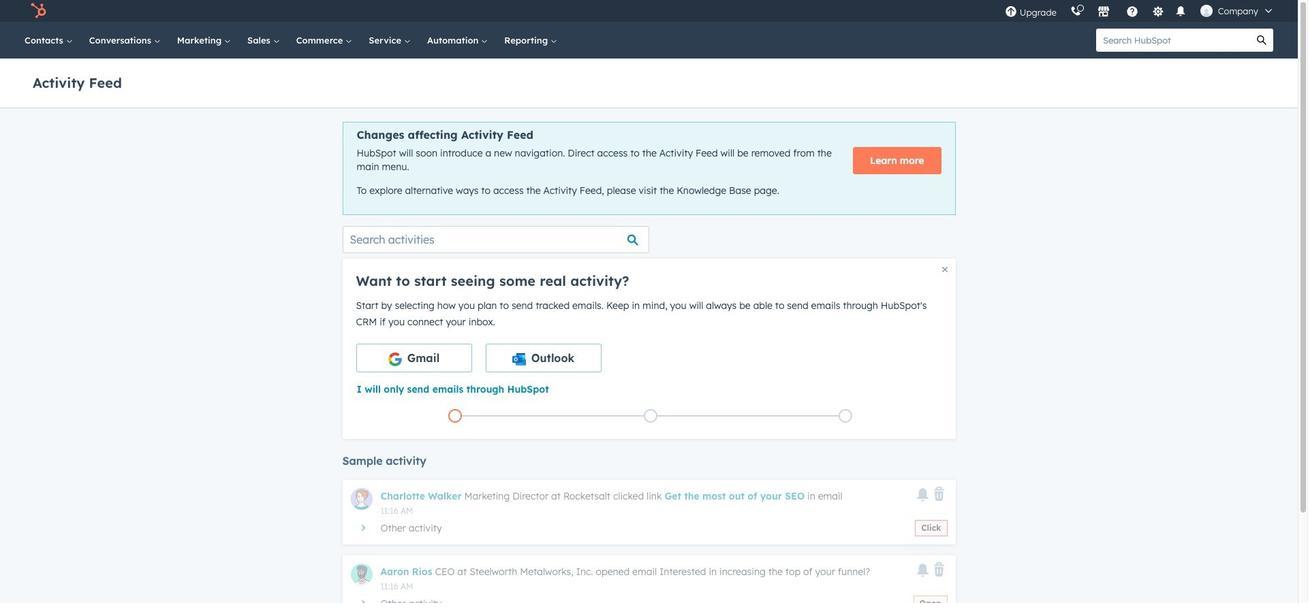 Task type: describe. For each thing, give the bounding box(es) containing it.
onboarding.steps.sendtrackedemailingmail.title image
[[647, 413, 654, 421]]

jacob simon image
[[1200, 5, 1213, 17]]

marketplaces image
[[1097, 6, 1110, 18]]

Search activities search field
[[342, 226, 649, 253]]

onboarding.steps.finalstep.title image
[[842, 413, 849, 421]]



Task type: locate. For each thing, give the bounding box(es) containing it.
None checkbox
[[356, 344, 472, 373], [485, 344, 601, 373], [356, 344, 472, 373], [485, 344, 601, 373]]

close image
[[942, 267, 947, 272]]

menu
[[998, 0, 1282, 22]]

list
[[357, 407, 943, 426]]

Search HubSpot search field
[[1096, 29, 1250, 52]]



Task type: vqa. For each thing, say whether or not it's contained in the screenshot.
Search activities SEARCH BOX
yes



